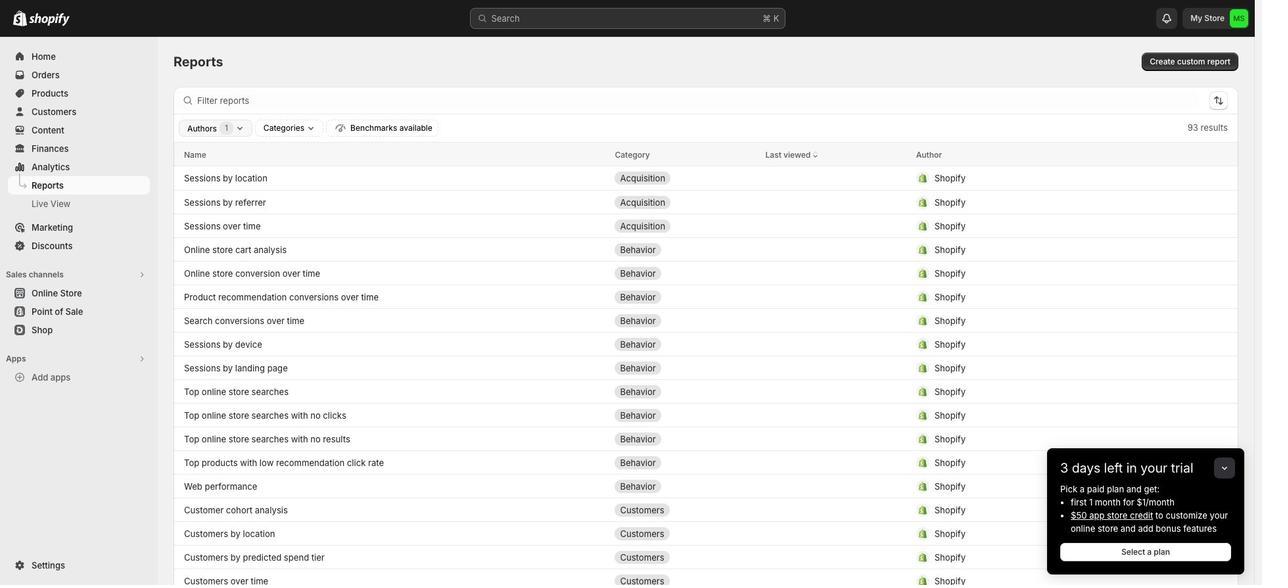 Task type: describe. For each thing, give the bounding box(es) containing it.
10 row from the top
[[174, 356, 1239, 379]]

19 row from the top
[[174, 569, 1239, 585]]

3 row from the top
[[174, 190, 1239, 214]]

0 horizontal spatial shopify image
[[13, 11, 27, 26]]

16 row from the top
[[174, 498, 1239, 521]]



Task type: locate. For each thing, give the bounding box(es) containing it.
8 row from the top
[[174, 308, 1239, 332]]

cell
[[615, 168, 755, 189], [916, 168, 1197, 189], [615, 192, 755, 213], [766, 192, 906, 213], [916, 192, 1197, 213], [615, 215, 755, 236], [916, 215, 1197, 236], [615, 239, 755, 260], [766, 239, 906, 260], [916, 239, 1197, 260], [615, 263, 755, 284], [916, 263, 1197, 284], [615, 286, 755, 307], [766, 286, 906, 307], [916, 286, 1197, 307], [615, 310, 755, 331], [916, 310, 1197, 331], [615, 334, 755, 355], [766, 334, 906, 355], [916, 334, 1197, 355], [615, 357, 755, 378], [916, 357, 1197, 378], [615, 381, 755, 402], [766, 381, 906, 402], [916, 381, 1197, 402], [615, 405, 755, 426], [916, 405, 1197, 426], [615, 428, 755, 449], [766, 428, 906, 449], [916, 428, 1197, 449], [615, 452, 755, 473], [916, 452, 1197, 473], [615, 476, 755, 497], [766, 476, 906, 497], [916, 476, 1197, 497], [615, 499, 755, 520], [916, 499, 1197, 520], [615, 523, 755, 544], [766, 523, 906, 544], [916, 523, 1197, 544], [615, 547, 755, 568], [916, 547, 1197, 568], [615, 570, 755, 585], [766, 570, 906, 585], [916, 570, 1197, 585]]

13 row from the top
[[174, 427, 1239, 450]]

7 row from the top
[[174, 285, 1239, 308]]

5 row from the top
[[174, 237, 1239, 261]]

my store image
[[1230, 9, 1249, 28]]

4 row from the top
[[174, 214, 1239, 237]]

shopify image
[[13, 11, 27, 26], [29, 13, 70, 26]]

9 row from the top
[[174, 332, 1239, 356]]

6 row from the top
[[174, 261, 1239, 285]]

1 row from the top
[[174, 143, 1239, 166]]

14 row from the top
[[174, 450, 1239, 474]]

row
[[174, 143, 1239, 166], [174, 166, 1239, 190], [174, 190, 1239, 214], [174, 214, 1239, 237], [174, 237, 1239, 261], [174, 261, 1239, 285], [174, 285, 1239, 308], [174, 308, 1239, 332], [174, 332, 1239, 356], [174, 356, 1239, 379], [174, 379, 1239, 403], [174, 403, 1239, 427], [174, 427, 1239, 450], [174, 450, 1239, 474], [174, 474, 1239, 498], [174, 498, 1239, 521], [174, 521, 1239, 545], [174, 545, 1239, 569], [174, 569, 1239, 585]]

Filter reports text field
[[197, 90, 1199, 111]]

17 row from the top
[[174, 521, 1239, 545]]

18 row from the top
[[174, 545, 1239, 569]]

list of reports table
[[174, 143, 1239, 585]]

12 row from the top
[[174, 403, 1239, 427]]

2 row from the top
[[174, 166, 1239, 190]]

1 horizontal spatial shopify image
[[29, 13, 70, 26]]

15 row from the top
[[174, 474, 1239, 498]]

11 row from the top
[[174, 379, 1239, 403]]



